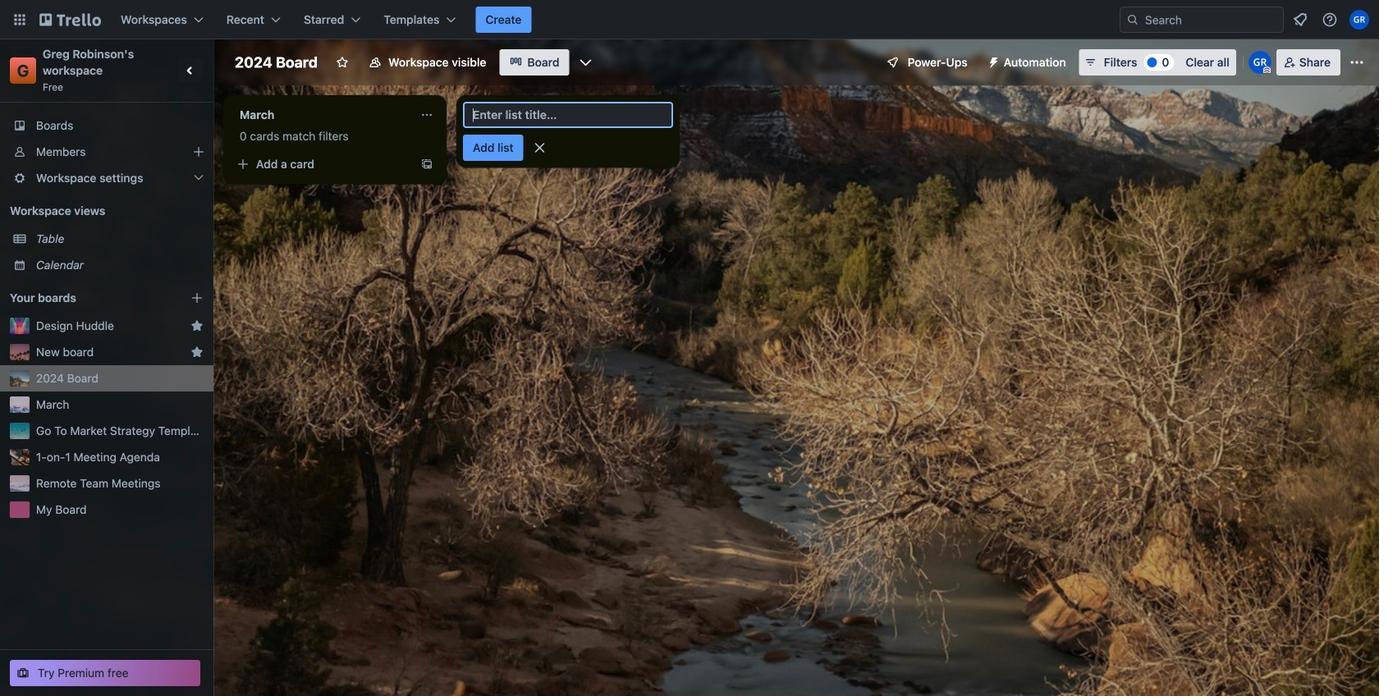 Task type: vqa. For each thing, say whether or not it's contained in the screenshot.
Primary 'element'
yes



Task type: describe. For each thing, give the bounding box(es) containing it.
create from template… image
[[421, 158, 434, 171]]

open information menu image
[[1322, 11, 1339, 28]]

workspace navigation collapse icon image
[[179, 59, 202, 82]]

primary element
[[0, 0, 1380, 39]]

your boards with 8 items element
[[10, 288, 166, 308]]

2 starred icon image from the top
[[191, 346, 204, 359]]

this member is an admin of this board. image
[[1264, 67, 1271, 74]]

cancel list editing image
[[532, 140, 548, 156]]

search image
[[1127, 13, 1140, 26]]

Search field
[[1140, 8, 1284, 31]]

star or unstar board image
[[336, 56, 349, 69]]

0 vertical spatial greg robinson (gregrobinson96) image
[[1350, 10, 1370, 30]]

Board name text field
[[227, 49, 326, 76]]

add board image
[[191, 292, 204, 305]]

1 starred icon image from the top
[[191, 320, 204, 333]]



Task type: locate. For each thing, give the bounding box(es) containing it.
back to home image
[[39, 7, 101, 33]]

0 vertical spatial starred icon image
[[191, 320, 204, 333]]

1 vertical spatial greg robinson (gregrobinson96) image
[[1249, 51, 1272, 74]]

greg robinson (gregrobinson96) image right open information menu image
[[1350, 10, 1370, 30]]

show menu image
[[1349, 54, 1366, 71]]

1 horizontal spatial greg robinson (gregrobinson96) image
[[1350, 10, 1370, 30]]

0 notifications image
[[1291, 10, 1311, 30]]

1 vertical spatial starred icon image
[[191, 346, 204, 359]]

starred icon image
[[191, 320, 204, 333], [191, 346, 204, 359]]

sm image
[[981, 49, 1004, 72]]

greg robinson (gregrobinson96) image down search field
[[1249, 51, 1272, 74]]

customize views image
[[578, 54, 594, 71]]

None text field
[[230, 102, 414, 128]]

greg robinson (gregrobinson96) image
[[1350, 10, 1370, 30], [1249, 51, 1272, 74]]

Enter list title… text field
[[463, 102, 674, 128]]

0 horizontal spatial greg robinson (gregrobinson96) image
[[1249, 51, 1272, 74]]



